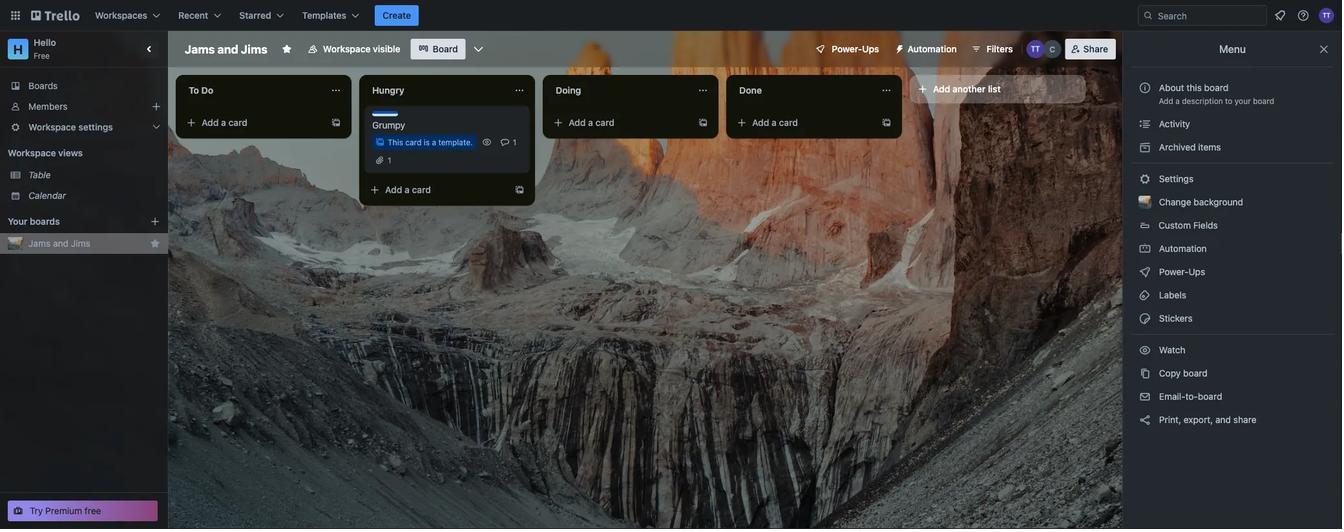 Task type: locate. For each thing, give the bounding box(es) containing it.
sm image inside watch link
[[1139, 344, 1152, 357]]

description
[[1183, 96, 1224, 105]]

power- up labels
[[1160, 267, 1189, 277]]

ups
[[863, 44, 880, 54], [1189, 267, 1206, 277]]

templates button
[[295, 5, 367, 26]]

0 horizontal spatial power-
[[832, 44, 863, 54]]

sm image inside 'activity' "link"
[[1139, 118, 1152, 131]]

card down doing text box
[[596, 117, 615, 128]]

and down your boards with 1 items element
[[53, 238, 69, 249]]

a down this card is a template.
[[405, 185, 410, 195]]

h link
[[8, 39, 28, 59]]

1 horizontal spatial jims
[[241, 42, 268, 56]]

boards link
[[0, 76, 168, 96]]

primary element
[[0, 0, 1343, 31]]

add a card button down doing text box
[[548, 112, 693, 133]]

0 vertical spatial ups
[[863, 44, 880, 54]]

0 vertical spatial and
[[218, 42, 238, 56]]

hello link
[[34, 37, 56, 48]]

1 horizontal spatial power-ups
[[1157, 267, 1208, 277]]

workspace down "templates" popup button at the left of page
[[323, 44, 371, 54]]

1 horizontal spatial ups
[[1189, 267, 1206, 277]]

jims down your boards with 1 items element
[[71, 238, 90, 249]]

0 vertical spatial jims
[[241, 42, 268, 56]]

0 notifications image
[[1273, 8, 1288, 23]]

automation link
[[1131, 239, 1335, 259]]

sm image inside the stickers link
[[1139, 312, 1152, 325]]

2 vertical spatial workspace
[[8, 148, 56, 158]]

ups inside button
[[863, 44, 880, 54]]

add down do
[[202, 117, 219, 128]]

menu
[[1220, 43, 1247, 55]]

sm image inside automation link
[[1139, 242, 1152, 255]]

1 horizontal spatial create from template… image
[[882, 118, 892, 128]]

hungry
[[372, 85, 405, 96]]

terry turtle (terryturtle) image
[[1027, 40, 1045, 58]]

a for to do
[[221, 117, 226, 128]]

1 vertical spatial workspace
[[28, 122, 76, 133]]

ups down automation link at the right
[[1189, 267, 1206, 277]]

1 create from template… image from the left
[[698, 118, 709, 128]]

1 vertical spatial automation
[[1157, 243, 1207, 254]]

sm image inside automation button
[[890, 39, 908, 57]]

jams down recent popup button
[[185, 42, 215, 56]]

settings
[[1157, 174, 1194, 184]]

jims
[[241, 42, 268, 56], [71, 238, 90, 249]]

add a card button for hungry
[[365, 180, 509, 200]]

1
[[513, 138, 517, 147], [388, 156, 391, 165]]

add down the 'this'
[[385, 185, 402, 195]]

2 vertical spatial and
[[1216, 415, 1232, 425]]

print, export, and share link
[[1131, 410, 1335, 431]]

0 horizontal spatial create from template… image
[[698, 118, 709, 128]]

add another list
[[934, 84, 1001, 94]]

0 horizontal spatial jims
[[71, 238, 90, 249]]

this card is a template.
[[388, 138, 473, 147]]

sm image left copy
[[1139, 367, 1152, 380]]

2 create from template… image from the left
[[882, 118, 892, 128]]

labels
[[1157, 290, 1187, 301]]

sm image inside power-ups link
[[1139, 266, 1152, 279]]

add a card button down done text box
[[732, 112, 877, 133]]

workspace down members
[[28, 122, 76, 133]]

0 vertical spatial workspace
[[323, 44, 371, 54]]

To Do text field
[[181, 80, 323, 101]]

starred
[[239, 10, 271, 21]]

sm image for watch
[[1139, 344, 1152, 357]]

workspaces button
[[87, 5, 168, 26]]

your
[[1235, 96, 1251, 105]]

add for done
[[753, 117, 770, 128]]

workspace inside button
[[323, 44, 371, 54]]

sm image inside print, export, and share link
[[1139, 414, 1152, 427]]

a down about
[[1176, 96, 1180, 105]]

board
[[1205, 82, 1229, 93], [1254, 96, 1275, 105], [1184, 368, 1208, 379], [1199, 391, 1223, 402]]

card for doing
[[596, 117, 615, 128]]

jams and jims down recent popup button
[[185, 42, 268, 56]]

1 vertical spatial create from template… image
[[515, 185, 525, 195]]

star or unstar board image
[[282, 44, 292, 54]]

grumpy link
[[372, 119, 522, 132]]

1 vertical spatial 1
[[388, 156, 391, 165]]

your boards with 1 items element
[[8, 214, 131, 230]]

calendar link
[[28, 189, 160, 202]]

0 horizontal spatial and
[[53, 238, 69, 249]]

a
[[1176, 96, 1180, 105], [221, 117, 226, 128], [588, 117, 593, 128], [772, 117, 777, 128], [432, 138, 436, 147], [405, 185, 410, 195]]

add a card down do
[[202, 117, 248, 128]]

1 horizontal spatial and
[[218, 42, 238, 56]]

0 horizontal spatial jams and jims
[[28, 238, 90, 249]]

automation down custom fields
[[1157, 243, 1207, 254]]

custom fields
[[1159, 220, 1219, 231]]

a inside about this board add a description to your board
[[1176, 96, 1180, 105]]

create button
[[375, 5, 419, 26]]

1 down the 'this'
[[388, 156, 391, 165]]

sm image left archived on the right top of page
[[1139, 141, 1152, 154]]

sm image for labels
[[1139, 289, 1152, 302]]

change background link
[[1131, 192, 1335, 213]]

1 horizontal spatial power-
[[1160, 267, 1189, 277]]

0 vertical spatial power-
[[832, 44, 863, 54]]

1 sm image from the top
[[1139, 141, 1152, 154]]

0 horizontal spatial ups
[[863, 44, 880, 54]]

a down to do text field
[[221, 117, 226, 128]]

1 horizontal spatial jams and jims
[[185, 42, 268, 56]]

jams and jims down your boards with 1 items element
[[28, 238, 90, 249]]

0 horizontal spatial 1
[[388, 156, 391, 165]]

templates
[[302, 10, 347, 21]]

template.
[[439, 138, 473, 147]]

1 vertical spatial ups
[[1189, 267, 1206, 277]]

and inside board name text field
[[218, 42, 238, 56]]

workspace up table
[[8, 148, 56, 158]]

0 vertical spatial jams
[[185, 42, 215, 56]]

0 vertical spatial automation
[[908, 44, 957, 54]]

jims left star or unstar board image in the left of the page
[[241, 42, 268, 56]]

sm image
[[1139, 141, 1152, 154], [1139, 173, 1152, 186], [1139, 344, 1152, 357], [1139, 367, 1152, 380], [1139, 390, 1152, 403]]

card down is
[[412, 185, 431, 195]]

try premium free button
[[8, 501, 158, 522]]

sm image inside labels link
[[1139, 289, 1152, 302]]

0 horizontal spatial jams
[[28, 238, 51, 249]]

and down recent popup button
[[218, 42, 238, 56]]

add down about
[[1159, 96, 1174, 105]]

sm image left the "watch"
[[1139, 344, 1152, 357]]

create from template… image
[[698, 118, 709, 128], [882, 118, 892, 128]]

1 vertical spatial power-
[[1160, 267, 1189, 277]]

workspace views
[[8, 148, 83, 158]]

sm image
[[890, 39, 908, 57], [1139, 118, 1152, 131], [1139, 242, 1152, 255], [1139, 266, 1152, 279], [1139, 289, 1152, 302], [1139, 312, 1152, 325], [1139, 414, 1152, 427]]

archived items
[[1157, 142, 1222, 153]]

create from template… image
[[331, 118, 341, 128], [515, 185, 525, 195]]

grumpy
[[372, 120, 405, 131]]

card down to do text field
[[229, 117, 248, 128]]

workspace visible
[[323, 44, 401, 54]]

a for done
[[772, 117, 777, 128]]

sm image inside the copy board link
[[1139, 367, 1152, 380]]

2 horizontal spatial and
[[1216, 415, 1232, 425]]

filters
[[987, 44, 1013, 54]]

sm image inside settings link
[[1139, 173, 1152, 186]]

watch
[[1157, 345, 1189, 356]]

4 sm image from the top
[[1139, 367, 1152, 380]]

sm image for automation
[[1139, 242, 1152, 255]]

0 horizontal spatial automation
[[908, 44, 957, 54]]

workspaces
[[95, 10, 147, 21]]

fields
[[1194, 220, 1219, 231]]

a down doing text box
[[588, 117, 593, 128]]

add a card button down to do text field
[[181, 112, 326, 133]]

a down done text box
[[772, 117, 777, 128]]

0 vertical spatial power-ups
[[832, 44, 880, 54]]

card for to do
[[229, 117, 248, 128]]

add down "done"
[[753, 117, 770, 128]]

switch to… image
[[9, 9, 22, 22]]

and left share
[[1216, 415, 1232, 425]]

add a card down the 'this'
[[385, 185, 431, 195]]

1 vertical spatial and
[[53, 238, 69, 249]]

1 right the template.
[[513, 138, 517, 147]]

try premium free
[[30, 506, 101, 517]]

create from template… image for doing
[[698, 118, 709, 128]]

your
[[8, 216, 27, 227]]

copy board link
[[1131, 363, 1335, 384]]

add
[[934, 84, 951, 94], [1159, 96, 1174, 105], [202, 117, 219, 128], [569, 117, 586, 128], [753, 117, 770, 128], [385, 185, 402, 195]]

add for to do
[[202, 117, 219, 128]]

this
[[388, 138, 403, 147]]

power-ups
[[832, 44, 880, 54], [1157, 267, 1208, 277]]

members
[[28, 101, 68, 112]]

customize views image
[[472, 43, 485, 56]]

1 vertical spatial jims
[[71, 238, 90, 249]]

workspace for workspace views
[[8, 148, 56, 158]]

0 vertical spatial create from template… image
[[331, 118, 341, 128]]

ups left automation button
[[863, 44, 880, 54]]

sm image inside email-to-board link
[[1139, 390, 1152, 403]]

add a card down "done"
[[753, 117, 798, 128]]

create from template… image for done
[[882, 118, 892, 128]]

card down done text box
[[779, 117, 798, 128]]

1 vertical spatial jams
[[28, 238, 51, 249]]

free
[[85, 506, 101, 517]]

sm image inside archived items link
[[1139, 141, 1152, 154]]

jims inside board name text field
[[241, 42, 268, 56]]

add inside about this board add a description to your board
[[1159, 96, 1174, 105]]

share
[[1084, 44, 1109, 54]]

create from template… image for to do
[[331, 118, 341, 128]]

add a card button down this card is a template.
[[365, 180, 509, 200]]

c
[[1050, 45, 1056, 54]]

power- up done text box
[[832, 44, 863, 54]]

color: blue, title: none image
[[372, 111, 398, 116]]

automation up add another list
[[908, 44, 957, 54]]

filters button
[[968, 39, 1017, 59]]

card
[[229, 117, 248, 128], [596, 117, 615, 128], [779, 117, 798, 128], [406, 138, 422, 147], [412, 185, 431, 195]]

0 horizontal spatial create from template… image
[[331, 118, 341, 128]]

2 sm image from the top
[[1139, 173, 1152, 186]]

0 vertical spatial jams and jims
[[185, 42, 268, 56]]

3 sm image from the top
[[1139, 344, 1152, 357]]

h
[[13, 41, 23, 57]]

create
[[383, 10, 411, 21]]

workspace inside dropdown button
[[28, 122, 76, 133]]

boards
[[30, 216, 60, 227]]

table link
[[28, 169, 160, 182]]

add down the doing
[[569, 117, 586, 128]]

share
[[1234, 415, 1257, 425]]

workspace
[[323, 44, 371, 54], [28, 122, 76, 133], [8, 148, 56, 158]]

add a card button
[[181, 112, 326, 133], [548, 112, 693, 133], [732, 112, 877, 133], [365, 180, 509, 200]]

a right is
[[432, 138, 436, 147]]

views
[[58, 148, 83, 158]]

0 vertical spatial 1
[[513, 138, 517, 147]]

to
[[189, 85, 199, 96]]

open information menu image
[[1298, 9, 1310, 22]]

1 horizontal spatial jams
[[185, 42, 215, 56]]

5 sm image from the top
[[1139, 390, 1152, 403]]

board up 'print, export, and share'
[[1199, 391, 1223, 402]]

hello free
[[34, 37, 56, 60]]

and
[[218, 42, 238, 56], [53, 238, 69, 249], [1216, 415, 1232, 425]]

jams down boards
[[28, 238, 51, 249]]

sm image left settings
[[1139, 173, 1152, 186]]

add a card
[[202, 117, 248, 128], [569, 117, 615, 128], [753, 117, 798, 128], [385, 185, 431, 195]]

board right your
[[1254, 96, 1275, 105]]

0 horizontal spatial power-ups
[[832, 44, 880, 54]]

sm image left email-
[[1139, 390, 1152, 403]]

copy board
[[1157, 368, 1208, 379]]

add a card down the doing
[[569, 117, 615, 128]]

power-ups link
[[1131, 262, 1335, 283]]

jams and jims
[[185, 42, 268, 56], [28, 238, 90, 249]]

power-ups inside button
[[832, 44, 880, 54]]

1 horizontal spatial create from template… image
[[515, 185, 525, 195]]

search image
[[1144, 10, 1154, 21]]

jams
[[185, 42, 215, 56], [28, 238, 51, 249]]



Task type: describe. For each thing, give the bounding box(es) containing it.
watch link
[[1131, 340, 1335, 361]]

jams and jims link
[[28, 237, 145, 250]]

chestercheeetah (chestercheeetah) image
[[1044, 40, 1062, 58]]

workspace settings button
[[0, 117, 168, 138]]

add a card for done
[[753, 117, 798, 128]]

1 vertical spatial power-ups
[[1157, 267, 1208, 277]]

about
[[1160, 82, 1185, 93]]

c button
[[1044, 40, 1062, 58]]

to
[[1226, 96, 1233, 105]]

add for doing
[[569, 117, 586, 128]]

workspace for workspace visible
[[323, 44, 371, 54]]

Board name text field
[[178, 39, 274, 59]]

custom fields button
[[1131, 215, 1335, 236]]

card for done
[[779, 117, 798, 128]]

free
[[34, 51, 50, 60]]

members link
[[0, 96, 168, 117]]

archived items link
[[1131, 137, 1335, 158]]

Doing text field
[[548, 80, 690, 101]]

power- inside power-ups link
[[1160, 267, 1189, 277]]

Done text field
[[732, 80, 874, 101]]

about this board add a description to your board
[[1159, 82, 1275, 105]]

settings
[[78, 122, 113, 133]]

table
[[28, 170, 51, 180]]

this
[[1187, 82, 1202, 93]]

board up to
[[1205, 82, 1229, 93]]

add a card for to do
[[202, 117, 248, 128]]

items
[[1199, 142, 1222, 153]]

back to home image
[[31, 5, 80, 26]]

sm image for archived items
[[1139, 141, 1152, 154]]

change background
[[1157, 197, 1244, 208]]

workspace settings
[[28, 122, 113, 133]]

add for hungry
[[385, 185, 402, 195]]

sm image for email-to-board
[[1139, 390, 1152, 403]]

card left is
[[406, 138, 422, 147]]

doing
[[556, 85, 581, 96]]

1 horizontal spatial automation
[[1157, 243, 1207, 254]]

your boards
[[8, 216, 60, 227]]

email-to-board
[[1157, 391, 1223, 402]]

do
[[201, 85, 213, 96]]

sm image for activity
[[1139, 118, 1152, 131]]

board up to-
[[1184, 368, 1208, 379]]

archived
[[1160, 142, 1196, 153]]

print, export, and share
[[1157, 415, 1257, 425]]

calendar
[[28, 190, 66, 201]]

background
[[1194, 197, 1244, 208]]

starred button
[[232, 5, 292, 26]]

custom
[[1159, 220, 1191, 231]]

terry turtle (terryturtle) image
[[1319, 8, 1335, 23]]

is
[[424, 138, 430, 147]]

recent button
[[171, 5, 229, 26]]

starred icon image
[[150, 239, 160, 249]]

print,
[[1160, 415, 1182, 425]]

visible
[[373, 44, 401, 54]]

activity
[[1157, 119, 1191, 129]]

workspace for workspace settings
[[28, 122, 76, 133]]

to do
[[189, 85, 213, 96]]

add a card button for done
[[732, 112, 877, 133]]

settings link
[[1131, 169, 1335, 189]]

to-
[[1186, 391, 1199, 402]]

sm image for power-ups
[[1139, 266, 1152, 279]]

board link
[[411, 39, 466, 59]]

try
[[30, 506, 43, 517]]

sm image for settings
[[1139, 173, 1152, 186]]

a for doing
[[588, 117, 593, 128]]

automation inside button
[[908, 44, 957, 54]]

list
[[989, 84, 1001, 94]]

add left another
[[934, 84, 951, 94]]

a for hungry
[[405, 185, 410, 195]]

add another list button
[[910, 75, 1086, 103]]

premium
[[45, 506, 82, 517]]

boards
[[28, 80, 58, 91]]

change
[[1160, 197, 1192, 208]]

sm image for copy board
[[1139, 367, 1152, 380]]

add a card for doing
[[569, 117, 615, 128]]

1 horizontal spatial 1
[[513, 138, 517, 147]]

stickers link
[[1131, 308, 1335, 329]]

power- inside power-ups button
[[832, 44, 863, 54]]

add a card button for to do
[[181, 112, 326, 133]]

copy
[[1160, 368, 1181, 379]]

jams and jims inside board name text field
[[185, 42, 268, 56]]

hello
[[34, 37, 56, 48]]

1 vertical spatial jams and jims
[[28, 238, 90, 249]]

email-
[[1160, 391, 1186, 402]]

stickers
[[1157, 313, 1193, 324]]

activity link
[[1131, 114, 1335, 134]]

workspace visible button
[[300, 39, 408, 59]]

automation button
[[890, 39, 965, 59]]

add a card for hungry
[[385, 185, 431, 195]]

another
[[953, 84, 986, 94]]

workspace navigation collapse icon image
[[141, 40, 159, 58]]

add a card button for doing
[[548, 112, 693, 133]]

jams inside board name text field
[[185, 42, 215, 56]]

recent
[[178, 10, 208, 21]]

done
[[740, 85, 762, 96]]

sm image for print, export, and share
[[1139, 414, 1152, 427]]

create from template… image for hungry
[[515, 185, 525, 195]]

board
[[433, 44, 458, 54]]

Search field
[[1154, 6, 1267, 25]]

Hungry text field
[[365, 80, 507, 101]]

email-to-board link
[[1131, 387, 1335, 407]]

add board image
[[150, 217, 160, 227]]

sm image for stickers
[[1139, 312, 1152, 325]]

card for hungry
[[412, 185, 431, 195]]

share button
[[1066, 39, 1116, 59]]



Task type: vqa. For each thing, say whether or not it's contained in the screenshot.
Archived items Link
yes



